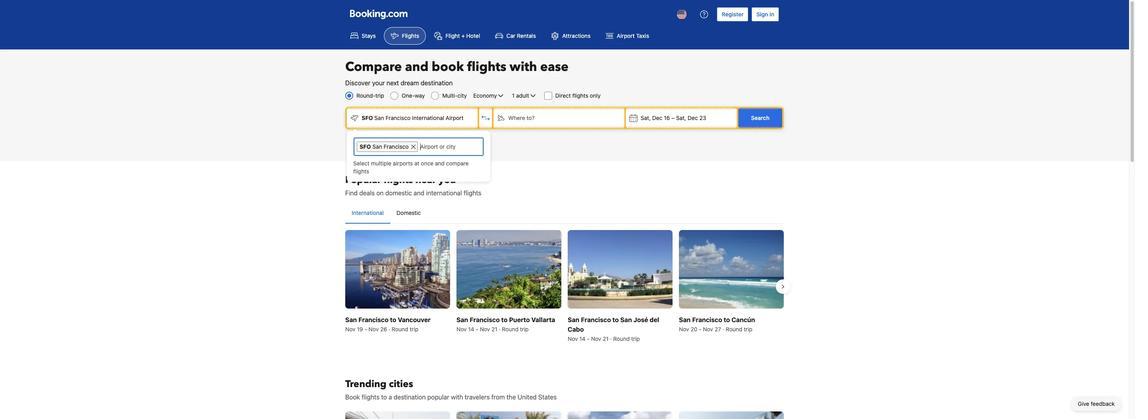 Task type: describe. For each thing, give the bounding box(es) containing it.
airport taxis
[[617, 32, 649, 39]]

stays
[[362, 32, 376, 39]]

where to? button
[[494, 108, 624, 128]]

give feedback button
[[1072, 397, 1121, 411]]

trip inside the san francisco to puerto vallarta nov 14 - nov 21 · round trip
[[520, 326, 529, 333]]

san francisco to vancouver image
[[345, 230, 450, 309]]

multi-
[[442, 92, 458, 99]]

dream
[[401, 79, 419, 87]]

domestic button
[[390, 203, 427, 223]]

airport taxis link
[[599, 27, 656, 45]]

· inside san francisco to vancouver nov 19 - nov 26 · round trip
[[389, 326, 390, 333]]

one-
[[402, 92, 415, 99]]

register link
[[717, 7, 749, 22]]

to for puerto
[[501, 316, 508, 324]]

vallarta
[[532, 316, 555, 324]]

attractions link
[[544, 27, 597, 45]]

flights link
[[384, 27, 426, 45]]

- inside san francisco to cancún nov 20 - nov 27 · round trip
[[699, 326, 702, 333]]

direct flights only
[[556, 92, 601, 99]]

san francisco to puerto vallarta nov 14 - nov 21 · round trip
[[457, 316, 555, 333]]

tab list containing international
[[345, 203, 784, 224]]

discover
[[345, 79, 371, 87]]

economy
[[473, 92, 497, 99]]

cities
[[389, 378, 413, 391]]

airport inside "link"
[[617, 32, 635, 39]]

14 inside the san francisco to puerto vallarta nov 14 - nov 21 · round trip
[[468, 326, 474, 333]]

only
[[590, 92, 601, 99]]

- inside the san francisco to san josé del cabo nov 14 - nov 21 · round trip
[[587, 336, 590, 342]]

francisco for san francisco to san josé del cabo
[[581, 316, 611, 324]]

sat, dec 16 – sat, dec 23 button
[[626, 108, 737, 128]]

to?
[[527, 114, 535, 121]]

airports
[[393, 160, 413, 167]]

sfo san francisco
[[360, 143, 409, 150]]

francisco up airports at the top left of page
[[384, 143, 409, 150]]

1 dec from the left
[[652, 114, 663, 121]]

flights
[[402, 32, 419, 39]]

21 inside the san francisco to puerto vallarta nov 14 - nov 21 · round trip
[[492, 326, 498, 333]]

compare and book flights with ease discover your next dream destination
[[345, 58, 569, 87]]

19
[[357, 326, 363, 333]]

next
[[387, 79, 399, 87]]

compare
[[345, 58, 402, 76]]

taxis
[[636, 32, 649, 39]]

francisco for san francisco to cancún
[[692, 316, 722, 324]]

your
[[372, 79, 385, 87]]

del
[[650, 316, 659, 324]]

international
[[426, 189, 462, 197]]

on
[[377, 189, 384, 197]]

sign
[[757, 11, 768, 18]]

car rentals link
[[489, 27, 543, 45]]

feedback
[[1091, 400, 1115, 407]]

1 adult
[[512, 92, 529, 99]]

san francisco to vancouver nov 19 - nov 26 · round trip
[[345, 316, 431, 333]]

sfo san francisco international airport
[[362, 114, 464, 121]]

flights right "international"
[[464, 189, 482, 197]]

region containing san francisco to vancouver
[[339, 227, 790, 346]]

san francisco to san josé del cabo nov 14 - nov 21 · round trip
[[568, 316, 659, 342]]

near
[[416, 173, 436, 187]]

- inside san francisco to vancouver nov 19 - nov 26 · round trip
[[365, 326, 367, 333]]

select multiple airports at once and compare flights
[[353, 160, 469, 175]]

give feedback
[[1078, 400, 1115, 407]]

popular
[[345, 173, 381, 187]]

flight + hotel
[[446, 32, 480, 39]]

trip inside san francisco to vancouver nov 19 - nov 26 · round trip
[[410, 326, 419, 333]]

stays link
[[344, 27, 383, 45]]

find
[[345, 189, 358, 197]]

sat, dec 16 – sat, dec 23
[[641, 114, 706, 121]]

book
[[345, 394, 360, 401]]

sfo for sfo san francisco international airport
[[362, 114, 373, 121]]

francisco for san francisco to vancouver
[[359, 316, 389, 324]]

cancún
[[732, 316, 755, 324]]

puerto
[[509, 316, 530, 324]]

and inside popular flights near you find deals on domestic and international flights
[[414, 189, 425, 197]]

· inside the san francisco to puerto vallarta nov 14 - nov 21 · round trip
[[499, 326, 501, 333]]

round inside the san francisco to puerto vallarta nov 14 - nov 21 · round trip
[[502, 326, 519, 333]]

direct
[[556, 92, 571, 99]]

- inside the san francisco to puerto vallarta nov 14 - nov 21 · round trip
[[476, 326, 478, 333]]

to for cancún
[[724, 316, 730, 324]]

san francisco to cancún image
[[679, 230, 784, 309]]

1 adult button
[[511, 91, 538, 101]]

car rentals
[[507, 32, 536, 39]]

san inside the san francisco to puerto vallarta nov 14 - nov 21 · round trip
[[457, 316, 468, 324]]

flights left only
[[573, 92, 589, 99]]

francisco for san francisco to puerto vallarta
[[470, 316, 500, 324]]

flight + hotel link
[[428, 27, 487, 45]]

0 vertical spatial international
[[412, 114, 444, 121]]

domestic
[[385, 189, 412, 197]]

+
[[462, 32, 465, 39]]

where to?
[[508, 114, 535, 121]]

register
[[722, 11, 744, 18]]

–
[[672, 114, 675, 121]]

21 inside the san francisco to san josé del cabo nov 14 - nov 21 · round trip
[[603, 336, 609, 342]]

popular
[[428, 394, 449, 401]]

14 inside the san francisco to san josé del cabo nov 14 - nov 21 · round trip
[[580, 336, 586, 342]]

a
[[389, 394, 392, 401]]

26
[[380, 326, 387, 333]]

Airport or city text field
[[420, 142, 481, 152]]

travelers
[[465, 394, 490, 401]]



Task type: vqa. For each thing, say whether or not it's contained in the screenshot.
the 21 inside San Francisco to San José del Cabo Nov 14 - Nov 21 · Round trip
yes



Task type: locate. For each thing, give the bounding box(es) containing it.
airport left taxis
[[617, 32, 635, 39]]

destination inside compare and book flights with ease discover your next dream destination
[[421, 79, 453, 87]]

francisco inside san francisco to cancún nov 20 - nov 27 · round trip
[[692, 316, 722, 324]]

14
[[468, 326, 474, 333], [580, 336, 586, 342]]

1 vertical spatial destination
[[394, 394, 426, 401]]

francisco inside the san francisco to puerto vallarta nov 14 - nov 21 · round trip
[[470, 316, 500, 324]]

sat,
[[641, 114, 651, 121], [676, 114, 686, 121]]

sign in link
[[752, 7, 779, 22]]

to for vancouver
[[390, 316, 396, 324]]

and
[[405, 58, 429, 76], [435, 160, 445, 167], [414, 189, 425, 197]]

san inside san francisco to vancouver nov 19 - nov 26 · round trip
[[345, 316, 357, 324]]

domestic
[[397, 209, 421, 216]]

trip inside san francisco to cancún nov 20 - nov 27 · round trip
[[744, 326, 753, 333]]

1 horizontal spatial with
[[510, 58, 537, 76]]

1 horizontal spatial 21
[[603, 336, 609, 342]]

select
[[353, 160, 370, 167]]

27
[[715, 326, 721, 333]]

international down deals in the top left of the page
[[352, 209, 384, 216]]

round inside san francisco to vancouver nov 19 - nov 26 · round trip
[[392, 326, 408, 333]]

francisco up the 27
[[692, 316, 722, 324]]

where
[[508, 114, 525, 121]]

dec left 16
[[652, 114, 663, 121]]

· inside the san francisco to san josé del cabo nov 14 - nov 21 · round trip
[[610, 336, 612, 342]]

francisco up 26 at the left of page
[[359, 316, 389, 324]]

2 vertical spatial and
[[414, 189, 425, 197]]

trip down your
[[376, 92, 384, 99]]

21
[[492, 326, 498, 333], [603, 336, 609, 342]]

with
[[510, 58, 537, 76], [451, 394, 463, 401]]

1 horizontal spatial airport
[[617, 32, 635, 39]]

hotel
[[466, 32, 480, 39]]

francisco inside the san francisco to san josé del cabo nov 14 - nov 21 · round trip
[[581, 316, 611, 324]]

san francisco to puerto vallarta image
[[457, 230, 562, 309]]

way
[[415, 92, 425, 99]]

international
[[412, 114, 444, 121], [352, 209, 384, 216]]

destination
[[421, 79, 453, 87], [394, 394, 426, 401]]

to inside the san francisco to puerto vallarta nov 14 - nov 21 · round trip
[[501, 316, 508, 324]]

multi-city
[[442, 92, 467, 99]]

0 horizontal spatial dec
[[652, 114, 663, 121]]

0 vertical spatial airport
[[617, 32, 635, 39]]

destination inside trending cities book flights to a destination popular with travelers from the united states
[[394, 394, 426, 401]]

region
[[339, 227, 790, 346]]

to left a
[[381, 394, 387, 401]]

with right popular
[[451, 394, 463, 401]]

international inside button
[[352, 209, 384, 216]]

cabo
[[568, 326, 584, 333]]

0 vertical spatial destination
[[421, 79, 453, 87]]

1 horizontal spatial dec
[[688, 114, 698, 121]]

1 vertical spatial with
[[451, 394, 463, 401]]

flights inside select multiple airports at once and compare flights
[[353, 168, 369, 175]]

· inside san francisco to cancún nov 20 - nov 27 · round trip
[[723, 326, 724, 333]]

multiple
[[371, 160, 392, 167]]

to inside san francisco to cancún nov 20 - nov 27 · round trip
[[724, 316, 730, 324]]

1 vertical spatial 14
[[580, 336, 586, 342]]

san inside san francisco to cancún nov 20 - nov 27 · round trip
[[679, 316, 691, 324]]

with inside trending cities book flights to a destination popular with travelers from the united states
[[451, 394, 463, 401]]

to inside san francisco to vancouver nov 19 - nov 26 · round trip
[[390, 316, 396, 324]]

popular flights near you find deals on domestic and international flights
[[345, 173, 482, 197]]

0 vertical spatial 14
[[468, 326, 474, 333]]

round
[[392, 326, 408, 333], [502, 326, 519, 333], [726, 326, 742, 333], [613, 336, 630, 342]]

flights up economy
[[467, 58, 507, 76]]

1 sat, from the left
[[641, 114, 651, 121]]

1 vertical spatial 21
[[603, 336, 609, 342]]

0 vertical spatial and
[[405, 58, 429, 76]]

francisco down one-
[[386, 114, 411, 121]]

1 vertical spatial international
[[352, 209, 384, 216]]

international button
[[345, 203, 390, 223]]

francisco up cabo
[[581, 316, 611, 324]]

1 horizontal spatial sat,
[[676, 114, 686, 121]]

san francisco to san josé del cabo image
[[568, 230, 673, 309]]

francisco left 'puerto'
[[470, 316, 500, 324]]

in
[[770, 11, 775, 18]]

at
[[414, 160, 419, 167]]

0 horizontal spatial with
[[451, 394, 463, 401]]

to left 'puerto'
[[501, 316, 508, 324]]

flights inside compare and book flights with ease discover your next dream destination
[[467, 58, 507, 76]]

trip inside the san francisco to san josé del cabo nov 14 - nov 21 · round trip
[[631, 336, 640, 342]]

sfo up select
[[360, 143, 371, 150]]

to left vancouver
[[390, 316, 396, 324]]

to for san
[[613, 316, 619, 324]]

flights up domestic
[[384, 173, 413, 187]]

2 dec from the left
[[688, 114, 698, 121]]

to inside the san francisco to san josé del cabo nov 14 - nov 21 · round trip
[[613, 316, 619, 324]]

trip down 'puerto'
[[520, 326, 529, 333]]

trip
[[376, 92, 384, 99], [410, 326, 419, 333], [520, 326, 529, 333], [744, 326, 753, 333], [631, 336, 640, 342]]

states
[[538, 394, 557, 401]]

round-
[[357, 92, 376, 99]]

1
[[512, 92, 515, 99]]

san francisco to cancún nov 20 - nov 27 · round trip
[[679, 316, 755, 333]]

one-way
[[402, 92, 425, 99]]

josé
[[634, 316, 648, 324]]

airport down multi-city
[[446, 114, 464, 121]]

attractions
[[562, 32, 591, 39]]

0 vertical spatial with
[[510, 58, 537, 76]]

nov
[[345, 326, 356, 333], [369, 326, 379, 333], [457, 326, 467, 333], [480, 326, 490, 333], [679, 326, 689, 333], [703, 326, 713, 333], [568, 336, 578, 342], [591, 336, 601, 342]]

destination up multi-
[[421, 79, 453, 87]]

1 vertical spatial airport
[[446, 114, 464, 121]]

city
[[458, 92, 467, 99]]

rentals
[[517, 32, 536, 39]]

francisco inside san francisco to vancouver nov 19 - nov 26 · round trip
[[359, 316, 389, 324]]

to inside trending cities book flights to a destination popular with travelers from the united states
[[381, 394, 387, 401]]

0 horizontal spatial international
[[352, 209, 384, 216]]

flights down select
[[353, 168, 369, 175]]

adult
[[516, 92, 529, 99]]

and inside compare and book flights with ease discover your next dream destination
[[405, 58, 429, 76]]

search
[[751, 114, 770, 121]]

0 horizontal spatial sat,
[[641, 114, 651, 121]]

you
[[439, 173, 456, 187]]

0 horizontal spatial 21
[[492, 326, 498, 333]]

-
[[365, 326, 367, 333], [476, 326, 478, 333], [699, 326, 702, 333], [587, 336, 590, 342]]

francisco
[[386, 114, 411, 121], [384, 143, 409, 150], [359, 316, 389, 324], [470, 316, 500, 324], [581, 316, 611, 324], [692, 316, 722, 324]]

and right once
[[435, 160, 445, 167]]

booking.com logo image
[[350, 9, 408, 19], [350, 9, 408, 19]]

with up adult
[[510, 58, 537, 76]]

1 vertical spatial and
[[435, 160, 445, 167]]

from
[[492, 394, 505, 401]]

vancouver
[[398, 316, 431, 324]]

give
[[1078, 400, 1090, 407]]

1 vertical spatial sfo
[[360, 143, 371, 150]]

flights down trending
[[362, 394, 380, 401]]

airport
[[617, 32, 635, 39], [446, 114, 464, 121]]

trending
[[345, 378, 387, 391]]

0 horizontal spatial airport
[[446, 114, 464, 121]]

the
[[507, 394, 516, 401]]

20
[[691, 326, 698, 333]]

flight
[[446, 32, 460, 39]]

0 horizontal spatial 14
[[468, 326, 474, 333]]

with inside compare and book flights with ease discover your next dream destination
[[510, 58, 537, 76]]

sfo for sfo san francisco
[[360, 143, 371, 150]]

to left josé
[[613, 316, 619, 324]]

0 vertical spatial 21
[[492, 326, 498, 333]]

to left cancún
[[724, 316, 730, 324]]

car
[[507, 32, 516, 39]]

1 horizontal spatial international
[[412, 114, 444, 121]]

sfo down "round-"
[[362, 114, 373, 121]]

trip down cancún
[[744, 326, 753, 333]]

and inside select multiple airports at once and compare flights
[[435, 160, 445, 167]]

trip down josé
[[631, 336, 640, 342]]

international down the way
[[412, 114, 444, 121]]

flights
[[467, 58, 507, 76], [573, 92, 589, 99], [353, 168, 369, 175], [384, 173, 413, 187], [464, 189, 482, 197], [362, 394, 380, 401]]

0 vertical spatial sfo
[[362, 114, 373, 121]]

dec
[[652, 114, 663, 121], [688, 114, 698, 121]]

round inside the san francisco to san josé del cabo nov 14 - nov 21 · round trip
[[613, 336, 630, 342]]

destination down cities
[[394, 394, 426, 401]]

round-trip
[[357, 92, 384, 99]]

compare
[[446, 160, 469, 167]]

dec left 23
[[688, 114, 698, 121]]

and down near
[[414, 189, 425, 197]]

round inside san francisco to cancún nov 20 - nov 27 · round trip
[[726, 326, 742, 333]]

1 horizontal spatial 14
[[580, 336, 586, 342]]

flights inside trending cities book flights to a destination popular with travelers from the united states
[[362, 394, 380, 401]]

trip down vancouver
[[410, 326, 419, 333]]

san
[[374, 114, 384, 121], [373, 143, 382, 150], [345, 316, 357, 324], [457, 316, 468, 324], [568, 316, 580, 324], [621, 316, 632, 324], [679, 316, 691, 324]]

to
[[390, 316, 396, 324], [501, 316, 508, 324], [613, 316, 619, 324], [724, 316, 730, 324], [381, 394, 387, 401]]

tab list
[[345, 203, 784, 224]]

sat, right –
[[676, 114, 686, 121]]

2 sat, from the left
[[676, 114, 686, 121]]

and up dream
[[405, 58, 429, 76]]

trending cities book flights to a destination popular with travelers from the united states
[[345, 378, 557, 401]]

united
[[518, 394, 537, 401]]

sat, left 16
[[641, 114, 651, 121]]

search button
[[739, 108, 782, 128]]

deals
[[359, 189, 375, 197]]

16
[[664, 114, 670, 121]]



